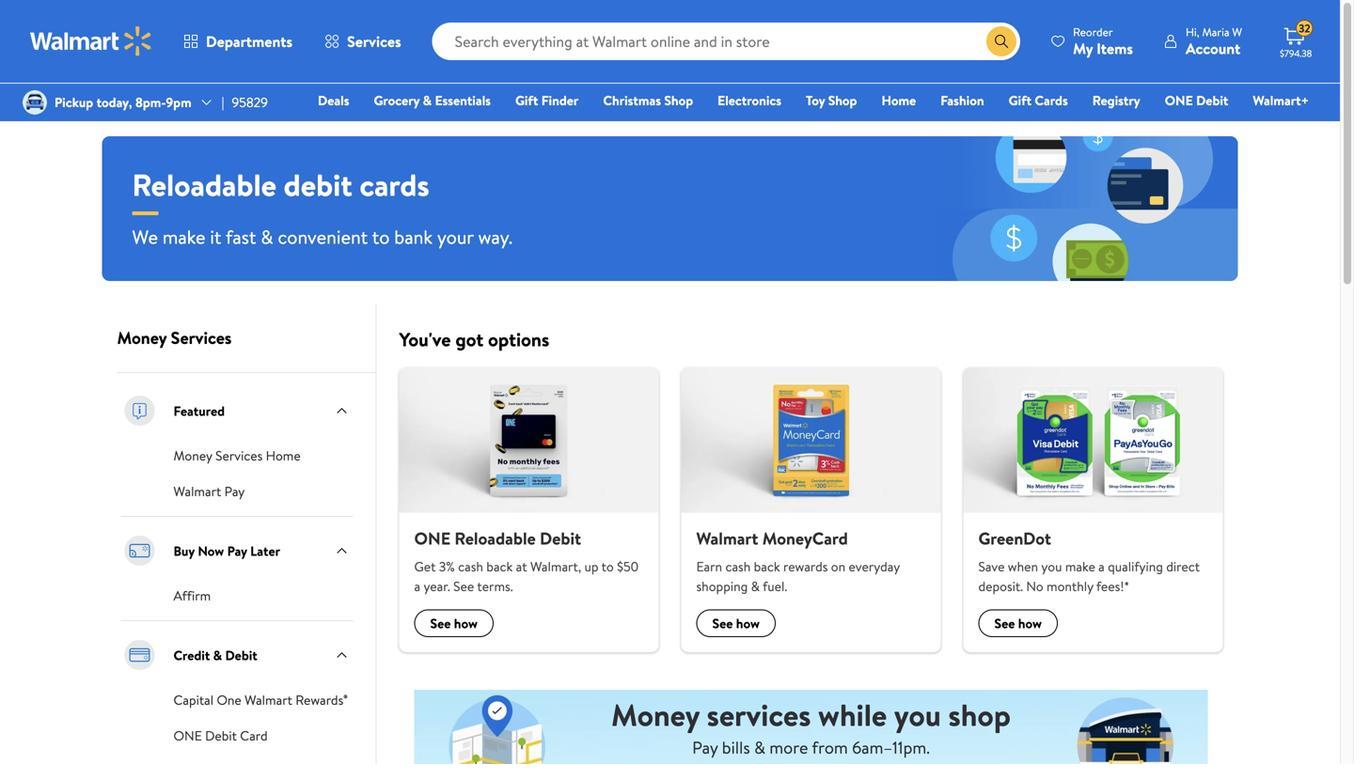 Task type: locate. For each thing, give the bounding box(es) containing it.
2 shop from the left
[[828, 91, 857, 110]]

deposit.
[[978, 577, 1023, 596]]

you
[[1041, 558, 1062, 576], [894, 694, 941, 736]]

0 horizontal spatial home
[[266, 447, 301, 465]]

shopping
[[696, 577, 748, 596]]

up
[[584, 558, 599, 576]]

1 vertical spatial walmart
[[696, 527, 758, 551]]

while
[[818, 694, 887, 736]]

terms.
[[477, 577, 513, 596]]

0 vertical spatial services
[[347, 31, 401, 52]]

one debit card link
[[173, 725, 268, 746]]

cash inside one reloadable debit get 3% cash back at walmart, up to $50 a year. see terms.
[[458, 558, 483, 576]]

1 how from the left
[[454, 615, 478, 633]]

money for home
[[173, 447, 212, 465]]

credit & debit
[[173, 646, 257, 665]]

to
[[372, 224, 390, 250], [601, 558, 614, 576]]

one for card
[[173, 727, 202, 745]]

0 horizontal spatial how
[[454, 615, 478, 633]]

one reloadable debit get 3% cash back at walmart, up to $50 a year. see terms.
[[414, 527, 639, 596]]

1 horizontal spatial shop
[[828, 91, 857, 110]]

shop right christmas
[[664, 91, 693, 110]]

how inside walmart moneycard "list item"
[[736, 615, 760, 633]]

walmart
[[173, 482, 221, 501], [696, 527, 758, 551], [245, 691, 292, 709]]

money for while
[[611, 694, 700, 736]]

money up walmart pay link
[[173, 447, 212, 465]]

1 horizontal spatial gift
[[1009, 91, 1032, 110]]

fees!*
[[1096, 577, 1130, 596]]

see down 'year.'
[[430, 615, 451, 633]]

cards
[[360, 164, 429, 206]]

how inside greendot list item
[[1018, 615, 1042, 633]]

0 vertical spatial you
[[1041, 558, 1062, 576]]

walmart moneycard list item
[[670, 368, 952, 653]]

1 see how from the left
[[430, 615, 478, 633]]

1 vertical spatial you
[[894, 694, 941, 736]]

money inside the money services while you shop pay bills & more from 6am–11pm.
[[611, 694, 700, 736]]

how for moneycard
[[736, 615, 760, 633]]

rewards®
[[296, 691, 348, 709]]

1 horizontal spatial you
[[1041, 558, 1062, 576]]

walmart for moneycard
[[696, 527, 758, 551]]

how for reloadable
[[454, 615, 478, 633]]

1 horizontal spatial see how
[[712, 615, 760, 633]]

a up fees!* at the bottom right
[[1098, 558, 1105, 576]]

you've got options
[[399, 326, 549, 353]]

0 horizontal spatial gift
[[515, 91, 538, 110]]

1 vertical spatial make
[[1065, 558, 1095, 576]]

0 horizontal spatial cash
[[458, 558, 483, 576]]

see for walmart
[[712, 615, 733, 633]]

see inside walmart moneycard "list item"
[[712, 615, 733, 633]]

0 vertical spatial walmart
[[173, 482, 221, 501]]

1 horizontal spatial to
[[601, 558, 614, 576]]

1 horizontal spatial one
[[414, 527, 451, 551]]

walmart+
[[1253, 91, 1309, 110]]

see how inside one reloadable debit list item
[[430, 615, 478, 633]]

back
[[486, 558, 513, 576], [754, 558, 780, 576]]

3 how from the left
[[1018, 615, 1042, 633]]

0 horizontal spatial walmart
[[173, 482, 221, 501]]

walmart pay
[[173, 482, 245, 501]]

pay
[[224, 482, 245, 501], [227, 542, 247, 560], [692, 736, 718, 760]]

walmart up the earn
[[696, 527, 758, 551]]

&
[[423, 91, 432, 110], [261, 224, 273, 250], [751, 577, 760, 596], [213, 646, 222, 665], [754, 736, 765, 760]]

electronics
[[718, 91, 781, 110]]

2 how from the left
[[736, 615, 760, 633]]

debit
[[1196, 91, 1228, 110], [540, 527, 581, 551], [225, 646, 257, 665], [205, 727, 237, 745]]

toy shop
[[806, 91, 857, 110]]

0 horizontal spatial see how
[[430, 615, 478, 633]]

see how inside walmart moneycard "list item"
[[712, 615, 760, 633]]

one
[[217, 691, 241, 709]]

$794.38
[[1280, 47, 1312, 60]]

you inside the money services while you shop pay bills & more from 6am–11pm.
[[894, 694, 941, 736]]

1 horizontal spatial how
[[736, 615, 760, 633]]

got
[[455, 326, 484, 353]]

2 back from the left
[[754, 558, 780, 576]]

deals
[[318, 91, 349, 110]]

debit up walmart,
[[540, 527, 581, 551]]

1 horizontal spatial walmart
[[245, 691, 292, 709]]

shop for christmas shop
[[664, 91, 693, 110]]

save
[[978, 558, 1005, 576]]

gift left "cards"
[[1009, 91, 1032, 110]]

0 horizontal spatial shop
[[664, 91, 693, 110]]

3%
[[439, 558, 455, 576]]

1 horizontal spatial a
[[1098, 558, 1105, 576]]

rewards
[[783, 558, 828, 576]]

services up walmart pay link
[[215, 447, 263, 465]]

1 horizontal spatial cash
[[725, 558, 751, 576]]

0 horizontal spatial one
[[173, 727, 202, 745]]

make
[[163, 224, 205, 250], [1065, 558, 1095, 576]]

see inside one reloadable debit get 3% cash back at walmart, up to $50 a year. see terms.
[[453, 577, 474, 596]]

at
[[516, 558, 527, 576]]

affirm
[[173, 587, 211, 605]]

gift
[[515, 91, 538, 110], [1009, 91, 1032, 110]]

Walmart Site-Wide search field
[[432, 23, 1020, 60]]

capital
[[173, 691, 214, 709]]

cash right '3%' at the left of the page
[[458, 558, 483, 576]]

reloadable debit cards
[[132, 164, 429, 206]]

1 shop from the left
[[664, 91, 693, 110]]

walmart for pay
[[173, 482, 221, 501]]

how down shopping
[[736, 615, 760, 633]]

2 vertical spatial money
[[611, 694, 700, 736]]

home link
[[873, 90, 925, 110]]

2 vertical spatial one
[[173, 727, 202, 745]]

see down deposit.
[[994, 615, 1015, 633]]

you left shop
[[894, 694, 941, 736]]

a left 'year.'
[[414, 577, 420, 596]]

you inside greendot save when you make a qualifying direct deposit. no monthly fees!*
[[1041, 558, 1062, 576]]

0 vertical spatial money
[[117, 326, 167, 350]]

one inside one reloadable debit get 3% cash back at walmart, up to $50 a year. see terms.
[[414, 527, 451, 551]]

see down '3%' at the left of the page
[[453, 577, 474, 596]]

1 vertical spatial services
[[171, 326, 232, 350]]

2 vertical spatial services
[[215, 447, 263, 465]]

reorder
[[1073, 24, 1113, 40]]

shop
[[948, 694, 1011, 736]]

2 horizontal spatial see how
[[994, 615, 1042, 633]]

2 horizontal spatial money
[[611, 694, 700, 736]]

electronics link
[[709, 90, 790, 110]]

one up get
[[414, 527, 451, 551]]

how inside one reloadable debit list item
[[454, 615, 478, 633]]

fashion
[[941, 91, 984, 110]]

see
[[453, 577, 474, 596], [430, 615, 451, 633], [712, 615, 733, 633], [994, 615, 1015, 633]]

2 vertical spatial pay
[[692, 736, 718, 760]]

pickup today, 8pm-9pm
[[55, 93, 192, 111]]

see how inside greendot list item
[[994, 615, 1042, 633]]

you up the no
[[1041, 558, 1062, 576]]

1 vertical spatial pay
[[227, 542, 247, 560]]

get
[[414, 558, 436, 576]]

gift for gift cards
[[1009, 91, 1032, 110]]

see how down 'year.'
[[430, 615, 478, 633]]

2 horizontal spatial walmart
[[696, 527, 758, 551]]

see for one
[[430, 615, 451, 633]]

pay down money services home
[[224, 482, 245, 501]]

1 vertical spatial reloadable
[[455, 527, 536, 551]]

2 vertical spatial walmart
[[245, 691, 292, 709]]

everyday
[[849, 558, 900, 576]]

reorder my items
[[1073, 24, 1133, 59]]

capital one walmart rewards®
[[173, 691, 348, 709]]

1 cash from the left
[[458, 558, 483, 576]]

services up featured
[[171, 326, 232, 350]]

& inside the money services while you shop pay bills & more from 6am–11pm.
[[754, 736, 765, 760]]

1 gift from the left
[[515, 91, 538, 110]]

make left it
[[163, 224, 205, 250]]

departments button
[[167, 19, 309, 64]]

christmas
[[603, 91, 661, 110]]

1 vertical spatial to
[[601, 558, 614, 576]]

back up fuel.
[[754, 558, 780, 576]]

pay left bills
[[692, 736, 718, 760]]

reloadable up it
[[132, 164, 276, 206]]

services up grocery
[[347, 31, 401, 52]]

to left the bank
[[372, 224, 390, 250]]

2 gift from the left
[[1009, 91, 1032, 110]]

1 horizontal spatial home
[[882, 91, 916, 110]]

0 horizontal spatial you
[[894, 694, 941, 736]]

& right bills
[[754, 736, 765, 760]]

1 horizontal spatial back
[[754, 558, 780, 576]]

gift cards
[[1009, 91, 1068, 110]]

money up featured icon on the bottom left of the page
[[117, 326, 167, 350]]

gift for gift finder
[[515, 91, 538, 110]]

services
[[347, 31, 401, 52], [171, 326, 232, 350], [215, 447, 263, 465]]

services inside dropdown button
[[347, 31, 401, 52]]

how down the no
[[1018, 615, 1042, 633]]

0 vertical spatial to
[[372, 224, 390, 250]]

2 horizontal spatial how
[[1018, 615, 1042, 633]]

see how down shopping
[[712, 615, 760, 633]]

see down shopping
[[712, 615, 733, 633]]

95829
[[232, 93, 268, 111]]

see how for reloadable
[[430, 615, 478, 633]]

from
[[812, 736, 848, 760]]

walmart moneycard earn cash back rewards on everyday shopping & fuel.
[[696, 527, 900, 596]]

see how down the no
[[994, 615, 1042, 633]]

on
[[831, 558, 846, 576]]

deals link
[[309, 90, 358, 110]]

walmart down money services home
[[173, 482, 221, 501]]

0 horizontal spatial money
[[117, 326, 167, 350]]

0 vertical spatial make
[[163, 224, 205, 250]]

| 95829
[[222, 93, 268, 111]]

reloadable
[[132, 164, 276, 206], [455, 527, 536, 551]]

list
[[388, 368, 1234, 653]]

pay inside the money services while you shop pay bills & more from 6am–11pm.
[[692, 736, 718, 760]]

how down 'terms.'
[[454, 615, 478, 633]]

one down account
[[1165, 91, 1193, 110]]

list containing one reloadable debit
[[388, 368, 1234, 653]]

3 see how from the left
[[994, 615, 1042, 633]]

gift finder
[[515, 91, 579, 110]]

grocery & essentials
[[374, 91, 491, 110]]

services for money services home
[[215, 447, 263, 465]]

gift left finder
[[515, 91, 538, 110]]

1 vertical spatial money
[[173, 447, 212, 465]]

shop right toy
[[828, 91, 857, 110]]

featured
[[173, 402, 225, 420]]

2 cash from the left
[[725, 558, 751, 576]]

see inside greendot list item
[[994, 615, 1015, 633]]

0 vertical spatial one
[[1165, 91, 1193, 110]]

& left fuel.
[[751, 577, 760, 596]]

0 horizontal spatial to
[[372, 224, 390, 250]]

Search search field
[[432, 23, 1020, 60]]

shop for toy shop
[[828, 91, 857, 110]]

back inside one reloadable debit get 3% cash back at walmart, up to $50 a year. see terms.
[[486, 558, 513, 576]]

0 horizontal spatial back
[[486, 558, 513, 576]]

debit up "one"
[[225, 646, 257, 665]]

0 vertical spatial a
[[1098, 558, 1105, 576]]

2 horizontal spatial one
[[1165, 91, 1193, 110]]

walmart image
[[30, 26, 152, 56]]

1 horizontal spatial reloadable
[[455, 527, 536, 551]]

walmart up card
[[245, 691, 292, 709]]

1 back from the left
[[486, 558, 513, 576]]

2 see how from the left
[[712, 615, 760, 633]]

0 vertical spatial reloadable
[[132, 164, 276, 206]]

0 horizontal spatial a
[[414, 577, 420, 596]]

pay right the now
[[227, 542, 247, 560]]

reloadable up at
[[455, 527, 536, 551]]

1 horizontal spatial make
[[1065, 558, 1095, 576]]

walmart inside walmart moneycard earn cash back rewards on everyday shopping & fuel.
[[696, 527, 758, 551]]

1 vertical spatial one
[[414, 527, 451, 551]]

back up 'terms.'
[[486, 558, 513, 576]]

 image
[[23, 90, 47, 115]]

& inside walmart moneycard earn cash back rewards on everyday shopping & fuel.
[[751, 577, 760, 596]]

one down capital at the bottom left of page
[[173, 727, 202, 745]]

how for save
[[1018, 615, 1042, 633]]

money left bills
[[611, 694, 700, 736]]

to right up
[[601, 558, 614, 576]]

& right fast
[[261, 224, 273, 250]]

1 vertical spatial a
[[414, 577, 420, 596]]

cash up shopping
[[725, 558, 751, 576]]

0 horizontal spatial reloadable
[[132, 164, 276, 206]]

affirm link
[[173, 585, 211, 606]]

shop
[[664, 91, 693, 110], [828, 91, 857, 110]]

1 horizontal spatial money
[[173, 447, 212, 465]]

make up monthly
[[1065, 558, 1095, 576]]

one debit card
[[173, 727, 268, 745]]

greendot
[[978, 527, 1051, 551]]



Task type: describe. For each thing, give the bounding box(es) containing it.
make inside greendot save when you make a qualifying direct deposit. no monthly fees!*
[[1065, 558, 1095, 576]]

|
[[222, 93, 224, 111]]

1 vertical spatial home
[[266, 447, 301, 465]]

money services while you shop pay bills & more from 6am–11pm.
[[611, 694, 1011, 760]]

way.
[[478, 224, 512, 250]]

direct
[[1166, 558, 1200, 576]]

toy shop link
[[797, 90, 866, 110]]

debit left card
[[205, 727, 237, 745]]

walmart pay link
[[173, 481, 245, 501]]

buy now pay later image
[[121, 532, 158, 570]]

account
[[1186, 38, 1241, 59]]

see how for save
[[994, 615, 1042, 633]]

card
[[240, 727, 268, 745]]

it
[[210, 224, 221, 250]]

services button
[[309, 19, 417, 64]]

services
[[707, 694, 811, 736]]

today,
[[96, 93, 132, 111]]

now
[[198, 542, 224, 560]]

one debit link
[[1156, 90, 1237, 110]]

debit
[[284, 164, 352, 206]]

essentials
[[435, 91, 491, 110]]

to inside one reloadable debit get 3% cash back at walmart, up to $50 a year. see terms.
[[601, 558, 614, 576]]

a inside one reloadable debit get 3% cash back at walmart, up to $50 a year. see terms.
[[414, 577, 420, 596]]

6am–11pm.
[[852, 736, 930, 760]]

departments
[[206, 31, 293, 52]]

items
[[1097, 38, 1133, 59]]

moneycard
[[762, 527, 848, 551]]

credit & debit image
[[121, 637, 158, 674]]

grocery
[[374, 91, 420, 110]]

you for while
[[894, 694, 941, 736]]

0 vertical spatial pay
[[224, 482, 245, 501]]

money services
[[117, 326, 232, 350]]

services for money services
[[171, 326, 232, 350]]

capital one walmart rewards® link
[[173, 689, 348, 710]]

& right grocery
[[423, 91, 432, 110]]

options
[[488, 326, 549, 353]]

back inside walmart moneycard earn cash back rewards on everyday shopping & fuel.
[[754, 558, 780, 576]]

earn
[[696, 558, 722, 576]]

no
[[1026, 577, 1043, 596]]

32
[[1299, 20, 1311, 36]]

qualifying
[[1108, 558, 1163, 576]]

fast
[[226, 224, 256, 250]]

a inside greendot save when you make a qualifying direct deposit. no monthly fees!*
[[1098, 558, 1105, 576]]

reloadable inside one reloadable debit get 3% cash back at walmart, up to $50 a year. see terms.
[[455, 527, 536, 551]]

0 horizontal spatial make
[[163, 224, 205, 250]]

debit inside one reloadable debit get 3% cash back at walmart, up to $50 a year. see terms.
[[540, 527, 581, 551]]

registry
[[1092, 91, 1140, 110]]

you for when
[[1041, 558, 1062, 576]]

monthly
[[1047, 577, 1093, 596]]

fuel.
[[763, 577, 787, 596]]

hi,
[[1186, 24, 1199, 40]]

christmas shop link
[[595, 90, 702, 110]]

8pm-
[[135, 93, 166, 111]]

w
[[1232, 24, 1242, 40]]

maria
[[1202, 24, 1229, 40]]

greendot save when you make a qualifying direct deposit. no monthly fees!*
[[978, 527, 1200, 596]]

gift cards link
[[1000, 90, 1076, 110]]

search icon image
[[994, 34, 1009, 49]]

debit down account
[[1196, 91, 1228, 110]]

featured image
[[121, 392, 158, 430]]

cash inside walmart moneycard earn cash back rewards on everyday shopping & fuel.
[[725, 558, 751, 576]]

christmas shop
[[603, 91, 693, 110]]

more
[[769, 736, 808, 760]]

registry link
[[1084, 90, 1149, 110]]

money services while you shop. pay bills & more from 6am–11pm. find a store. image
[[414, 690, 1208, 765]]

cards
[[1035, 91, 1068, 110]]

hi, maria w account
[[1186, 24, 1242, 59]]

& right credit
[[213, 646, 222, 665]]

see how for moneycard
[[712, 615, 760, 633]]

9pm
[[166, 93, 192, 111]]

money services home
[[173, 447, 301, 465]]

you've
[[399, 326, 451, 353]]

year.
[[424, 577, 450, 596]]

see for greendot
[[994, 615, 1015, 633]]

bank
[[394, 224, 433, 250]]

when
[[1008, 558, 1038, 576]]

toy
[[806, 91, 825, 110]]

we make it fast & convenient to bank your way.
[[132, 224, 512, 250]]

0 vertical spatial home
[[882, 91, 916, 110]]

greendot list item
[[952, 368, 1234, 653]]

grocery & essentials link
[[365, 90, 499, 110]]

walmart+ link
[[1244, 90, 1317, 110]]

later
[[250, 542, 280, 560]]

one reloadable debit list item
[[388, 368, 670, 653]]

buy
[[173, 542, 195, 560]]

fashion link
[[932, 90, 993, 110]]

money services home link
[[173, 445, 301, 465]]

convenient
[[278, 224, 368, 250]]

finder
[[541, 91, 579, 110]]

bills
[[722, 736, 750, 760]]

walmart,
[[530, 558, 581, 576]]

one debit
[[1165, 91, 1228, 110]]

your
[[437, 224, 474, 250]]

pickup
[[55, 93, 93, 111]]

credit
[[173, 646, 210, 665]]

we
[[132, 224, 158, 250]]

one for debit
[[414, 527, 451, 551]]



Task type: vqa. For each thing, say whether or not it's contained in the screenshot.


